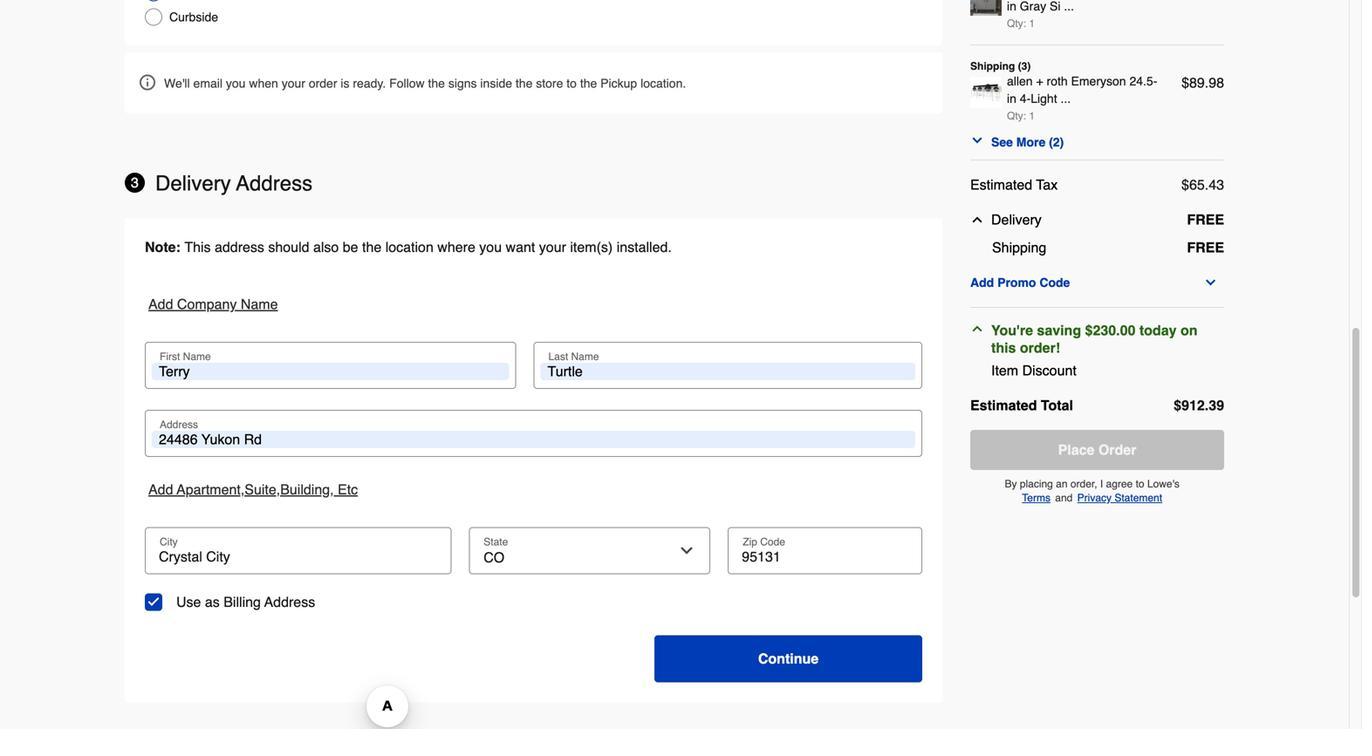 Task type: locate. For each thing, give the bounding box(es) containing it.
estimated for estimated tax
[[971, 177, 1033, 193]]

address right billing
[[264, 595, 315, 611]]

delivery down estimated tax
[[992, 212, 1042, 228]]

0 horizontal spatial to
[[567, 76, 577, 90]]

apartment,suite,building,
[[177, 482, 334, 498]]

estimated down see
[[971, 177, 1033, 193]]

shipping
[[971, 60, 1016, 72], [993, 240, 1047, 256]]

0 vertical spatial shipping
[[971, 60, 1016, 72]]

placing
[[1020, 478, 1054, 491]]

curbside
[[169, 10, 218, 24]]

add
[[971, 276, 995, 290], [148, 296, 173, 313], [148, 482, 173, 498]]

1 vertical spatial qty: 1
[[1008, 110, 1036, 122]]

more
[[1017, 135, 1046, 149]]

an
[[1057, 478, 1068, 491]]

.
[[1206, 75, 1209, 91], [1206, 177, 1209, 193], [1206, 398, 1209, 414]]

should
[[268, 239, 310, 255]]

order
[[309, 76, 337, 90]]

1 estimated from the top
[[971, 177, 1033, 193]]

89
[[1190, 75, 1206, 91]]

address
[[236, 172, 313, 196], [264, 595, 315, 611]]

1 vertical spatial qty:
[[1008, 110, 1027, 122]]

98
[[1209, 75, 1225, 91]]

your right want
[[539, 239, 567, 255]]

1 down 4-
[[1030, 110, 1036, 122]]

you left want
[[480, 239, 502, 255]]

0 vertical spatial $
[[1182, 75, 1190, 91]]

continue button
[[655, 636, 923, 683]]

0 vertical spatial estimated
[[971, 177, 1033, 193]]

on
[[1181, 323, 1198, 339]]

we'll
[[164, 76, 190, 90]]

0 vertical spatial your
[[282, 76, 306, 90]]

2 estimated from the top
[[971, 398, 1038, 414]]

to
[[567, 76, 577, 90], [1136, 478, 1145, 491]]

you right email
[[226, 76, 246, 90]]

. for 65
[[1206, 177, 1209, 193]]

(3)
[[1019, 60, 1031, 72]]

qty:
[[1008, 17, 1027, 30], [1008, 110, 1027, 122]]

you're
[[992, 323, 1034, 339]]

allen + roth emeryson 24.5- in 4-light ...
[[1008, 74, 1158, 106]]

free
[[1188, 212, 1225, 228], [1188, 240, 1225, 256]]

store
[[536, 76, 563, 90]]

1 vertical spatial delivery
[[992, 212, 1042, 228]]

1 vertical spatial add
[[148, 296, 173, 313]]

delivery right 3
[[155, 172, 231, 196]]

chevron down image
[[971, 134, 985, 148]]

name
[[241, 296, 278, 313]]

qty: down in
[[1008, 110, 1027, 122]]

qty: 1
[[1008, 17, 1036, 30], [1008, 110, 1036, 122]]

1 horizontal spatial to
[[1136, 478, 1145, 491]]

order,
[[1071, 478, 1098, 491]]

1 vertical spatial estimated
[[971, 398, 1038, 414]]

region
[[125, 219, 943, 703]]

0 vertical spatial 1
[[1030, 17, 1036, 30]]

this
[[992, 340, 1017, 356]]

shipping up item image
[[971, 60, 1016, 72]]

2 vertical spatial $
[[1174, 398, 1182, 414]]

2 vertical spatial add
[[148, 482, 173, 498]]

0 vertical spatial free
[[1188, 212, 1225, 228]]

0 horizontal spatial your
[[282, 76, 306, 90]]

delivery for delivery address
[[155, 172, 231, 196]]

billing
[[224, 595, 261, 611]]

0 vertical spatial .
[[1206, 75, 1209, 91]]

estimated total
[[971, 398, 1074, 414]]

note:
[[145, 239, 181, 255]]

2 . from the top
[[1206, 177, 1209, 193]]

item discount
[[992, 363, 1077, 379]]

the right be
[[362, 239, 382, 255]]

0 horizontal spatial you
[[226, 76, 246, 90]]

location
[[386, 239, 434, 255]]

1 vertical spatial $
[[1182, 177, 1190, 193]]

0 vertical spatial qty: 1
[[1008, 17, 1036, 30]]

statement
[[1115, 492, 1163, 505]]

1 vertical spatial to
[[1136, 478, 1145, 491]]

$ left 98
[[1182, 75, 1190, 91]]

i
[[1101, 478, 1104, 491]]

light
[[1031, 92, 1058, 106]]

$ 65 . 43
[[1182, 177, 1225, 193]]

address up should
[[236, 172, 313, 196]]

qty: up (3)
[[1008, 17, 1027, 30]]

signs
[[449, 76, 477, 90]]

to right store
[[567, 76, 577, 90]]

1 for item image
[[1030, 110, 1036, 122]]

delivery
[[155, 172, 231, 196], [992, 212, 1042, 228]]

1 vertical spatial 1
[[1030, 110, 1036, 122]]

your left the order
[[282, 76, 306, 90]]

$ left 39
[[1174, 398, 1182, 414]]

1 horizontal spatial your
[[539, 239, 567, 255]]

2 qty: from the top
[[1008, 110, 1027, 122]]

estimated tax
[[971, 177, 1058, 193]]

add for add company name
[[148, 296, 173, 313]]

None telephone field
[[735, 549, 916, 566]]

1 vertical spatial shipping
[[993, 240, 1047, 256]]

2 1 from the top
[[1030, 110, 1036, 122]]

we'll email you when your order is ready. follow the signs inside the store to the pickup location.
[[164, 76, 686, 90]]

qty: 1 down 4-
[[1008, 110, 1036, 122]]

3 . from the top
[[1206, 398, 1209, 414]]

pickup
[[601, 76, 638, 90]]

43
[[1209, 177, 1225, 193]]

1 vertical spatial your
[[539, 239, 567, 255]]

installed.
[[617, 239, 672, 255]]

1 1 from the top
[[1030, 17, 1036, 30]]

allen
[[1008, 74, 1033, 88]]

item image
[[971, 77, 1002, 108]]

0 vertical spatial qty:
[[1008, 17, 1027, 30]]

0 vertical spatial address
[[236, 172, 313, 196]]

1 horizontal spatial you
[[480, 239, 502, 255]]

1
[[1030, 17, 1036, 30], [1030, 110, 1036, 122]]

(2)
[[1050, 135, 1065, 149]]

1 qty: from the top
[[1008, 17, 1027, 30]]

item
[[992, 363, 1019, 379]]

$ for 89
[[1182, 75, 1190, 91]]

2 qty: 1 from the top
[[1008, 110, 1036, 122]]

1 . from the top
[[1206, 75, 1209, 91]]

1 qty: 1 from the top
[[1008, 17, 1036, 30]]

1 free from the top
[[1188, 212, 1225, 228]]

1 vertical spatial .
[[1206, 177, 1209, 193]]

shipping up the add promo code
[[993, 240, 1047, 256]]

want
[[506, 239, 536, 255]]

1 up (3)
[[1030, 17, 1036, 30]]

0 vertical spatial add
[[971, 276, 995, 290]]

None text field
[[541, 363, 916, 381]]

0 horizontal spatial delivery
[[155, 172, 231, 196]]

qty: 1 up (3)
[[1008, 17, 1036, 30]]

estimated down item
[[971, 398, 1038, 414]]

you
[[226, 76, 246, 90], [480, 239, 502, 255]]

$ left 43
[[1182, 177, 1190, 193]]

shipping (3)
[[971, 60, 1031, 72]]

1 vertical spatial address
[[264, 595, 315, 611]]

1 horizontal spatial delivery
[[992, 212, 1042, 228]]

2 vertical spatial .
[[1206, 398, 1209, 414]]

see
[[992, 135, 1014, 149]]

also
[[313, 239, 339, 255]]

your
[[282, 76, 306, 90], [539, 239, 567, 255]]

the left pickup
[[580, 76, 597, 90]]

free up chevron down image
[[1188, 240, 1225, 256]]

3
[[131, 175, 139, 191]]

estimated
[[971, 177, 1033, 193], [971, 398, 1038, 414]]

None text field
[[152, 363, 509, 381], [152, 431, 916, 449], [152, 549, 445, 566], [152, 363, 509, 381], [152, 431, 916, 449], [152, 549, 445, 566]]

0 vertical spatial to
[[567, 76, 577, 90]]

1 vertical spatial you
[[480, 239, 502, 255]]

free down $ 65 . 43
[[1188, 212, 1225, 228]]

$
[[1182, 75, 1190, 91], [1182, 177, 1190, 193], [1174, 398, 1182, 414]]

tax
[[1037, 177, 1058, 193]]

today
[[1140, 323, 1177, 339]]

qty: 1 for item icon
[[1008, 17, 1036, 30]]

0 vertical spatial delivery
[[155, 172, 231, 196]]

place
[[1059, 442, 1095, 458]]

1 vertical spatial free
[[1188, 240, 1225, 256]]

add company name
[[148, 296, 278, 313]]

to up statement
[[1136, 478, 1145, 491]]

use as billing address
[[176, 595, 315, 611]]

912
[[1182, 398, 1206, 414]]

. for 912
[[1206, 398, 1209, 414]]

add apartment,suite,building, etc
[[148, 482, 358, 498]]



Task type: describe. For each thing, give the bounding box(es) containing it.
$ 912 . 39
[[1174, 398, 1225, 414]]

follow
[[390, 76, 425, 90]]

...
[[1061, 92, 1071, 106]]

item(s)
[[570, 239, 613, 255]]

24.5-
[[1130, 74, 1158, 88]]

$230.00
[[1086, 323, 1136, 339]]

note: this address should also be the location where you want your item(s) installed.
[[145, 239, 672, 255]]

add promo code
[[971, 276, 1071, 290]]

as
[[205, 595, 220, 611]]

address
[[215, 239, 264, 255]]

use
[[176, 595, 201, 611]]

privacy
[[1078, 492, 1112, 505]]

shipping for shipping (3)
[[971, 60, 1016, 72]]

be
[[343, 239, 358, 255]]

estimated for estimated total
[[971, 398, 1038, 414]]

code
[[1040, 276, 1071, 290]]

terms link
[[1023, 492, 1051, 505]]

delivery address
[[155, 172, 313, 196]]

promo
[[998, 276, 1037, 290]]

by
[[1005, 478, 1018, 491]]

2 free from the top
[[1188, 240, 1225, 256]]

you're saving  $230.00  today on this order! link
[[971, 322, 1218, 357]]

+
[[1037, 74, 1044, 88]]

by placing an order, i agree to lowe's terms and privacy statement
[[1005, 478, 1180, 505]]

and
[[1056, 492, 1073, 505]]

lowe's
[[1148, 478, 1180, 491]]

chevron down image
[[1205, 276, 1219, 290]]

roth
[[1047, 74, 1068, 88]]

4-
[[1020, 92, 1031, 106]]

add for add apartment,suite,building, etc
[[148, 482, 173, 498]]

continue
[[759, 651, 819, 668]]

is
[[341, 76, 350, 90]]

0 vertical spatial you
[[226, 76, 246, 90]]

where
[[438, 239, 476, 255]]

in
[[1008, 92, 1017, 106]]

this
[[185, 239, 211, 255]]

the left store
[[516, 76, 533, 90]]

location.
[[641, 76, 686, 90]]

ready.
[[353, 76, 386, 90]]

region containing note:
[[125, 219, 943, 703]]

see more (2)
[[992, 135, 1065, 149]]

add for add promo code
[[971, 276, 995, 290]]

delivery for delivery
[[992, 212, 1042, 228]]

add promo code link
[[971, 272, 1225, 293]]

1 for item icon
[[1030, 17, 1036, 30]]

. for 89
[[1206, 75, 1209, 91]]

inside
[[481, 76, 513, 90]]

privacy statement link
[[1078, 492, 1163, 505]]

$ for 65
[[1182, 177, 1190, 193]]

email
[[193, 76, 223, 90]]

info image
[[140, 75, 155, 90]]

emeryson
[[1072, 74, 1127, 88]]

chevron up image
[[971, 213, 985, 227]]

place order
[[1059, 442, 1137, 458]]

curbside region
[[125, 0, 943, 46]]

agree
[[1107, 478, 1133, 491]]

chevron up image
[[971, 322, 985, 336]]

65
[[1190, 177, 1206, 193]]

qty: for item image
[[1008, 110, 1027, 122]]

company
[[177, 296, 237, 313]]

etc
[[338, 482, 358, 498]]

saving
[[1038, 323, 1082, 339]]

order!
[[1021, 340, 1061, 356]]

you're saving  $230.00  today on this order!
[[992, 323, 1198, 356]]

the left signs in the top of the page
[[428, 76, 445, 90]]

discount
[[1023, 363, 1077, 379]]

when
[[249, 76, 278, 90]]

$ for 912
[[1174, 398, 1182, 414]]

39
[[1209, 398, 1225, 414]]

to inside the by placing an order, i agree to lowe's terms and privacy statement
[[1136, 478, 1145, 491]]

terms
[[1023, 492, 1051, 505]]

order
[[1099, 442, 1137, 458]]

item image
[[971, 0, 1002, 16]]

qty: 1 for item image
[[1008, 110, 1036, 122]]

shipping for shipping
[[993, 240, 1047, 256]]

qty: for item icon
[[1008, 17, 1027, 30]]

$ 89 . 98
[[1182, 75, 1225, 91]]

total
[[1042, 398, 1074, 414]]



Task type: vqa. For each thing, say whether or not it's contained in the screenshot.
More
yes



